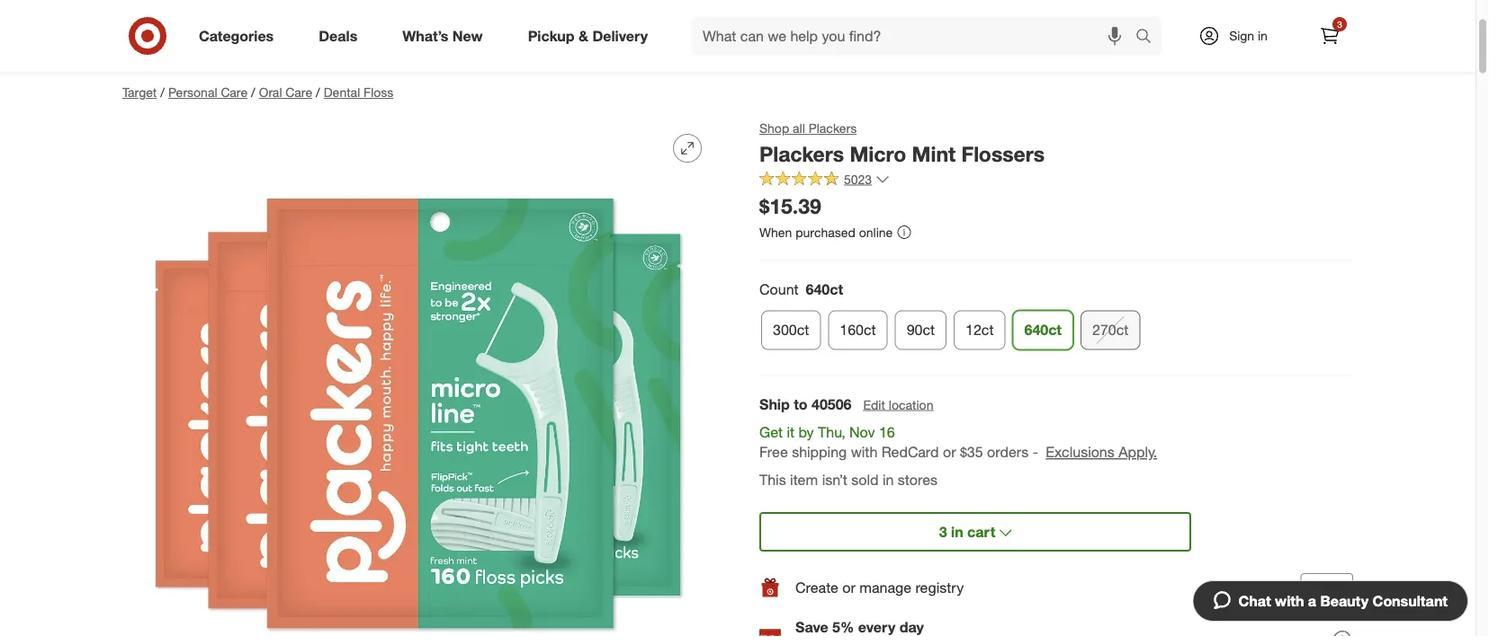 Task type: locate. For each thing, give the bounding box(es) containing it.
0 vertical spatial plackers
[[809, 121, 857, 136]]

640ct
[[806, 281, 843, 298], [1024, 321, 1062, 339]]

0 horizontal spatial care
[[221, 85, 248, 100]]

in left 3 'link'
[[1258, 28, 1268, 44]]

care left the oral on the left top of the page
[[221, 85, 248, 100]]

free
[[759, 444, 788, 462]]

group
[[758, 279, 1353, 357]]

in right a
[[1337, 582, 1345, 595]]

1 horizontal spatial sign in
[[1312, 582, 1345, 595]]

edit location
[[863, 397, 933, 413]]

micro
[[850, 141, 906, 166]]

this item isn't sold in stores
[[759, 472, 937, 489]]

0 vertical spatial 640ct
[[806, 281, 843, 298]]

1 horizontal spatial care
[[286, 85, 312, 100]]

get it by thu, nov 16 free shipping with redcard or $35 orders - exclusions apply.
[[759, 424, 1157, 462]]

isn't
[[822, 472, 847, 489]]

160ct link
[[828, 311, 888, 350]]

save 5% every day
[[795, 619, 924, 637]]

90ct link
[[895, 311, 947, 350]]

$35
[[960, 444, 983, 462]]

0 horizontal spatial 3
[[939, 523, 947, 541]]

in left cart
[[951, 523, 963, 541]]

with inside "button"
[[1275, 593, 1304, 610]]

or
[[943, 444, 956, 462], [842, 579, 855, 597]]

3 link
[[1310, 16, 1350, 56]]

ship to 40506
[[759, 396, 852, 413]]

3 in cart for plackers micro mint flosser - 160ct/4pk element
[[939, 523, 995, 541]]

plackers down 'all'
[[759, 141, 844, 166]]

care right the oral on the left top of the page
[[286, 85, 312, 100]]

manage
[[859, 579, 911, 597]]

1 vertical spatial or
[[842, 579, 855, 597]]

3
[[1337, 18, 1342, 30], [939, 523, 947, 541]]

beauty
[[1320, 593, 1369, 610]]

1 vertical spatial plackers
[[759, 141, 844, 166]]

exclusions
[[1046, 444, 1115, 462]]

advertisement region
[[108, 22, 1368, 66]]

/ left the oral on the left top of the page
[[251, 85, 255, 100]]

0 horizontal spatial sign in
[[1229, 28, 1268, 44]]

2 horizontal spatial /
[[316, 85, 320, 100]]

chat
[[1238, 593, 1271, 610]]

0 vertical spatial or
[[943, 444, 956, 462]]

1 vertical spatial 3
[[939, 523, 947, 541]]

thu,
[[818, 424, 845, 441]]

1 horizontal spatial sign
[[1312, 582, 1334, 595]]

flossers
[[961, 141, 1045, 166]]

create or manage registry
[[795, 579, 964, 597]]

1 care from the left
[[221, 85, 248, 100]]

/
[[160, 85, 165, 100], [251, 85, 255, 100], [316, 85, 320, 100]]

edit location button
[[862, 395, 934, 415]]

redcard
[[881, 444, 939, 462]]

1 vertical spatial sign in
[[1312, 582, 1345, 595]]

pickup & delivery link
[[513, 16, 670, 56]]

3 inside 'link'
[[1337, 18, 1342, 30]]

count
[[759, 281, 799, 298]]

1 vertical spatial 640ct
[[1024, 321, 1062, 339]]

it
[[787, 424, 794, 441]]

nov
[[849, 424, 875, 441]]

every
[[858, 619, 895, 637]]

search
[[1127, 29, 1171, 46]]

registry
[[915, 579, 964, 597]]

when purchased online
[[759, 225, 893, 240]]

sign in link
[[1183, 16, 1296, 56]]

640ct right count
[[806, 281, 843, 298]]

1 vertical spatial sign
[[1312, 582, 1334, 595]]

care
[[221, 85, 248, 100], [286, 85, 312, 100]]

1 horizontal spatial with
[[1275, 593, 1304, 610]]

/ right target on the left top
[[160, 85, 165, 100]]

0 horizontal spatial sign
[[1229, 28, 1254, 44]]

with
[[851, 444, 877, 462], [1275, 593, 1304, 610]]

create
[[795, 579, 838, 597]]

this
[[759, 472, 786, 489]]

1 vertical spatial with
[[1275, 593, 1304, 610]]

in inside button
[[1337, 582, 1345, 595]]

270ct link
[[1081, 311, 1140, 350]]

sign in inside button
[[1312, 582, 1345, 595]]

1 / from the left
[[160, 85, 165, 100]]

270ct
[[1092, 321, 1129, 339]]

1 horizontal spatial /
[[251, 85, 255, 100]]

personal
[[168, 85, 217, 100]]

plackers micro mint flossers, 1 of 10 image
[[122, 120, 716, 637]]

sign
[[1229, 28, 1254, 44], [1312, 582, 1334, 595]]

location
[[889, 397, 933, 413]]

0 vertical spatial 3
[[1337, 18, 1342, 30]]

1 horizontal spatial 3
[[1337, 18, 1342, 30]]

with inside get it by thu, nov 16 free shipping with redcard or $35 orders - exclusions apply.
[[851, 444, 877, 462]]

0 horizontal spatial 640ct
[[806, 281, 843, 298]]

1 horizontal spatial or
[[943, 444, 956, 462]]

$15.39
[[759, 194, 821, 219]]

in
[[1258, 28, 1268, 44], [883, 472, 894, 489], [951, 523, 963, 541], [1337, 582, 1345, 595]]

sign in
[[1229, 28, 1268, 44], [1312, 582, 1345, 595]]

apply.
[[1119, 444, 1157, 462]]

with left a
[[1275, 593, 1304, 610]]

640ct right the 12ct
[[1024, 321, 1062, 339]]

1 horizontal spatial 640ct
[[1024, 321, 1062, 339]]

consultant
[[1373, 593, 1448, 610]]

/ left dental
[[316, 85, 320, 100]]

or left the $35
[[943, 444, 956, 462]]

plackers right 'all'
[[809, 121, 857, 136]]

0 vertical spatial sign in
[[1229, 28, 1268, 44]]

12ct link
[[954, 311, 1005, 350]]

pickup
[[528, 27, 575, 45]]

plackers
[[809, 121, 857, 136], [759, 141, 844, 166]]

sign in button
[[1300, 574, 1353, 603]]

0 horizontal spatial with
[[851, 444, 877, 462]]

0 horizontal spatial /
[[160, 85, 165, 100]]

cart
[[967, 523, 995, 541]]

with down nov
[[851, 444, 877, 462]]

or right create
[[842, 579, 855, 597]]

0 vertical spatial with
[[851, 444, 877, 462]]

5023
[[844, 172, 872, 187]]

-
[[1033, 444, 1038, 462]]



Task type: describe. For each thing, give the bounding box(es) containing it.
pickup & delivery
[[528, 27, 648, 45]]

90ct
[[907, 321, 935, 339]]

dental
[[324, 85, 360, 100]]

group containing count
[[758, 279, 1353, 357]]

purchased
[[796, 225, 855, 240]]

when
[[759, 225, 792, 240]]

what's new link
[[387, 16, 505, 56]]

5023 link
[[759, 171, 890, 191]]

3 for 3 in cart
[[939, 523, 947, 541]]

to
[[794, 396, 808, 413]]

640ct link
[[1013, 311, 1073, 350]]

dental floss link
[[324, 85, 393, 100]]

2 care from the left
[[286, 85, 312, 100]]

day
[[899, 619, 924, 637]]

2 / from the left
[[251, 85, 255, 100]]

or inside get it by thu, nov 16 free shipping with redcard or $35 orders - exclusions apply.
[[943, 444, 956, 462]]

stores
[[898, 472, 937, 489]]

all
[[793, 121, 805, 136]]

oral care link
[[259, 85, 312, 100]]

floss
[[364, 85, 393, 100]]

shop
[[759, 121, 789, 136]]

target
[[122, 85, 157, 100]]

target link
[[122, 85, 157, 100]]

mint
[[912, 141, 956, 166]]

chat with a beauty consultant
[[1238, 593, 1448, 610]]

300ct
[[773, 321, 809, 339]]

search button
[[1127, 16, 1171, 59]]

0 vertical spatial sign
[[1229, 28, 1254, 44]]

personal care link
[[168, 85, 248, 100]]

What can we help you find? suggestions appear below search field
[[692, 16, 1140, 56]]

get
[[759, 424, 783, 441]]

item
[[790, 472, 818, 489]]

16
[[879, 424, 895, 441]]

online
[[859, 225, 893, 240]]

deals link
[[303, 16, 380, 56]]

40506
[[812, 396, 852, 413]]

5%
[[832, 619, 854, 637]]

deals
[[319, 27, 357, 45]]

a
[[1308, 593, 1316, 610]]

categories link
[[184, 16, 296, 56]]

sign inside button
[[1312, 582, 1334, 595]]

ship
[[759, 396, 790, 413]]

0 horizontal spatial or
[[842, 579, 855, 597]]

oral
[[259, 85, 282, 100]]

new
[[452, 27, 483, 45]]

target / personal care / oral care / dental floss
[[122, 85, 393, 100]]

edit
[[863, 397, 885, 413]]

in right sold
[[883, 472, 894, 489]]

&
[[579, 27, 588, 45]]

delivery
[[592, 27, 648, 45]]

shop all plackers plackers micro mint flossers
[[759, 121, 1045, 166]]

12ct
[[965, 321, 994, 339]]

sold
[[851, 472, 879, 489]]

save
[[795, 619, 828, 637]]

3 / from the left
[[316, 85, 320, 100]]

shipping
[[792, 444, 847, 462]]

by
[[798, 424, 814, 441]]

orders
[[987, 444, 1029, 462]]

300ct link
[[761, 311, 821, 350]]

3 in cart
[[939, 523, 995, 541]]

count 640ct
[[759, 281, 843, 298]]

chat with a beauty consultant button
[[1193, 581, 1468, 623]]

exclusions apply. link
[[1046, 444, 1157, 462]]

3 for 3
[[1337, 18, 1342, 30]]

what's
[[402, 27, 448, 45]]

what's new
[[402, 27, 483, 45]]

160ct
[[840, 321, 876, 339]]



Task type: vqa. For each thing, say whether or not it's contained in the screenshot.
/ounce
no



